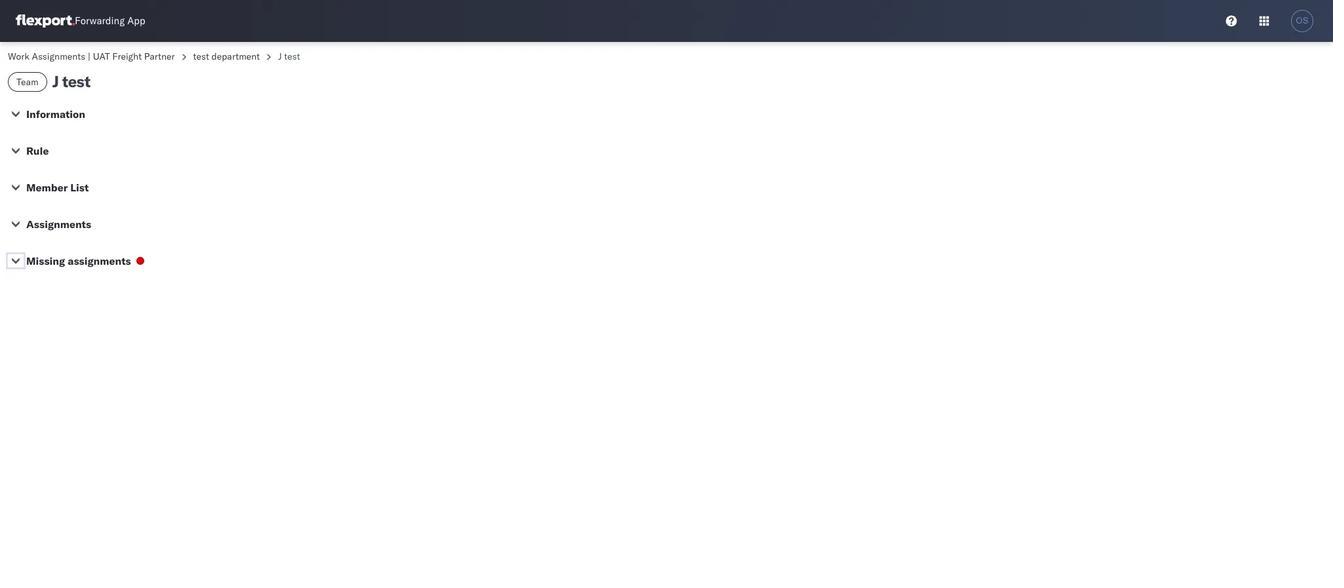 Task type: locate. For each thing, give the bounding box(es) containing it.
department
[[212, 50, 260, 62]]

j test
[[278, 50, 300, 62], [52, 71, 90, 91]]

j right team
[[52, 71, 59, 91]]

1 horizontal spatial test
[[193, 50, 209, 62]]

j test down |
[[52, 71, 90, 91]]

information
[[26, 108, 85, 121]]

assignments down member list
[[26, 218, 91, 231]]

freight
[[112, 50, 142, 62]]

os button
[[1287, 6, 1317, 36]]

|
[[88, 50, 91, 62]]

forwarding app
[[75, 15, 145, 27]]

work assignments | uat freight partner link
[[8, 50, 175, 62]]

1 vertical spatial assignments
[[26, 218, 91, 231]]

test down |
[[62, 71, 90, 91]]

test
[[193, 50, 209, 62], [284, 50, 300, 62], [62, 71, 90, 91]]

j right department
[[278, 50, 282, 62]]

2 horizontal spatial test
[[284, 50, 300, 62]]

forwarding
[[75, 15, 125, 27]]

test right department
[[284, 50, 300, 62]]

partner
[[144, 50, 175, 62]]

work assignments | uat freight partner
[[8, 50, 175, 62]]

app
[[127, 15, 145, 27]]

assignments
[[68, 254, 131, 268]]

j test right department
[[278, 50, 300, 62]]

1 vertical spatial j
[[52, 71, 59, 91]]

j
[[278, 50, 282, 62], [52, 71, 59, 91]]

1 vertical spatial j test
[[52, 71, 90, 91]]

uat
[[93, 50, 110, 62]]

assignments
[[32, 50, 85, 62], [26, 218, 91, 231]]

1 horizontal spatial j test
[[278, 50, 300, 62]]

0 vertical spatial j test
[[278, 50, 300, 62]]

0 horizontal spatial j test
[[52, 71, 90, 91]]

missing
[[26, 254, 65, 268]]

0 vertical spatial assignments
[[32, 50, 85, 62]]

0 vertical spatial j
[[278, 50, 282, 62]]

team
[[16, 76, 39, 88]]

missing assignments
[[26, 254, 131, 268]]

assignments left |
[[32, 50, 85, 62]]

work
[[8, 50, 29, 62]]

test left department
[[193, 50, 209, 62]]

1 horizontal spatial j
[[278, 50, 282, 62]]



Task type: vqa. For each thing, say whether or not it's contained in the screenshot.
Forwarding App
yes



Task type: describe. For each thing, give the bounding box(es) containing it.
list
[[70, 181, 89, 194]]

member
[[26, 181, 68, 194]]

member list
[[26, 181, 89, 194]]

test department
[[193, 50, 260, 62]]

os
[[1296, 16, 1309, 26]]

0 horizontal spatial test
[[62, 71, 90, 91]]

0 horizontal spatial j
[[52, 71, 59, 91]]

test department link
[[193, 50, 260, 62]]

rule
[[26, 144, 49, 157]]

flexport. image
[[16, 14, 75, 28]]

forwarding app link
[[16, 14, 145, 28]]



